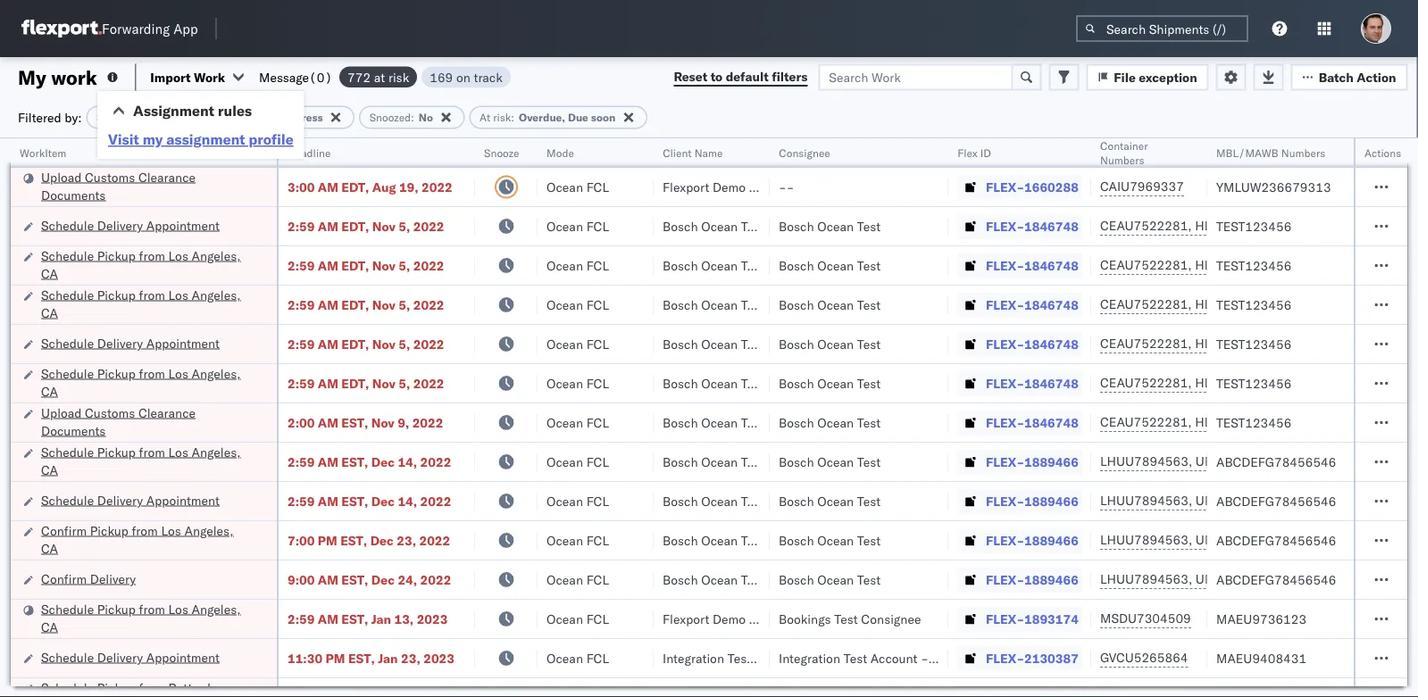 Task type: describe. For each thing, give the bounding box(es) containing it.
1 schedule from the top
[[41, 218, 94, 233]]

client
[[663, 146, 692, 159]]

track
[[474, 69, 503, 85]]

1 ceau7522281, from the top
[[1101, 218, 1192, 234]]

dec for schedule delivery appointment
[[371, 494, 395, 509]]

169
[[430, 69, 453, 85]]

schedule delivery appointment link for 2:59 am est, dec 14, 2022
[[41, 492, 220, 510]]

flexport for bookings test consignee
[[663, 611, 710, 627]]

message (0)
[[259, 69, 332, 85]]

4 2:59 am edt, nov 5, 2022 from the top
[[288, 336, 444, 352]]

14, for schedule delivery appointment
[[398, 494, 417, 509]]

2 ocean fcl from the top
[[547, 218, 609, 234]]

1 schedule delivery appointment link from the top
[[41, 217, 220, 234]]

upload for 2:00 am est, nov 9, 2022
[[41, 405, 82, 421]]

2023 for 11:30 pm est, jan 23, 2023
[[424, 651, 455, 666]]

los inside confirm pickup from los angeles, ca
[[161, 523, 181, 539]]

5 hlxu6269489, from the top
[[1196, 375, 1287, 391]]

6 am from the top
[[318, 376, 338, 391]]

for
[[170, 111, 185, 124]]

(0)
[[309, 69, 332, 85]]

abcdefg78456546 for confirm pickup from los angeles, ca
[[1217, 533, 1337, 548]]

11 flex- from the top
[[986, 572, 1025, 588]]

lhuu7894563, uetu5238478 for schedule delivery appointment
[[1101, 493, 1283, 509]]

1 1846748 from the top
[[1025, 218, 1079, 234]]

1889466 for confirm pickup from los angeles, ca
[[1025, 533, 1079, 548]]

23, for 2022
[[397, 533, 416, 548]]

default
[[726, 69, 769, 84]]

deadline
[[288, 146, 331, 159]]

to
[[711, 69, 723, 84]]

4 schedule pickup from los angeles, ca from the top
[[41, 444, 241, 478]]

upload customs clearance documents for 2:00 am est, nov 9, 2022
[[41, 405, 196, 439]]

status : ready for work, blocked, in progress
[[97, 111, 323, 124]]

6 2:59 from the top
[[288, 454, 315, 470]]

8 ocean fcl from the top
[[547, 454, 609, 470]]

schedule delivery appointment for 11:30 pm est, jan 23, 2023
[[41, 650, 220, 666]]

5 schedule pickup from los angeles, ca button from the top
[[41, 601, 254, 638]]

2 1846748 from the top
[[1025, 258, 1079, 273]]

confirm delivery button
[[41, 570, 136, 590]]

bookings
[[779, 611, 831, 627]]

flex-1893174
[[986, 611, 1079, 627]]

est, left 9,
[[342, 415, 368, 431]]

1 2:59 from the top
[[288, 218, 315, 234]]

5 schedule from the top
[[41, 366, 94, 381]]

due
[[568, 111, 589, 124]]

batch action button
[[1291, 64, 1408, 91]]

pickup for second schedule pickup from los angeles, ca button from the bottom
[[97, 444, 136, 460]]

3 : from the left
[[511, 111, 515, 124]]

12 ocean fcl from the top
[[547, 611, 609, 627]]

schedule delivery appointment button for 2:59 am edt, nov 5, 2022
[[41, 335, 220, 354]]

abcdefg78456546 for schedule pickup from los angeles, ca
[[1217, 454, 1337, 470]]

snoozed
[[370, 111, 411, 124]]

1 appointment from the top
[[146, 218, 220, 233]]

forwarding app link
[[21, 20, 198, 38]]

5 schedule pickup from los angeles, ca from the top
[[41, 602, 241, 635]]

angeles, inside confirm pickup from los angeles, ca
[[184, 523, 234, 539]]

container
[[1101, 139, 1148, 152]]

overdue,
[[519, 111, 566, 124]]

assignment
[[166, 130, 245, 148]]

confirm pickup from los angeles, ca button
[[41, 522, 254, 560]]

6 ceau7522281, hlxu6269489, hlxu8034992 from the top
[[1101, 415, 1378, 430]]

filters
[[772, 69, 808, 84]]

flex-1889466 for schedule delivery appointment
[[986, 494, 1079, 509]]

my
[[143, 130, 163, 148]]

0 horizontal spatial risk
[[388, 69, 409, 85]]

5 hlxu8034992 from the top
[[1290, 375, 1378, 391]]

blocked,
[[219, 111, 263, 124]]

flexport demo consignee for bookings
[[663, 611, 809, 627]]

consignee inside button
[[779, 146, 830, 159]]

14, for schedule pickup from los angeles, ca
[[398, 454, 417, 470]]

mbl/mawb numbers button
[[1208, 142, 1413, 160]]

11 fcl from the top
[[587, 572, 609, 588]]

on
[[456, 69, 471, 85]]

1 fcl from the top
[[587, 179, 609, 195]]

4 hlxu6269489, from the top
[[1196, 336, 1287, 352]]

4 uetu5238478 from the top
[[1196, 572, 1283, 587]]

1 edt, from the top
[[342, 179, 369, 195]]

assignment rules
[[133, 102, 252, 120]]

action
[[1357, 69, 1397, 85]]

schedule delivery appointment link for 11:30 pm est, jan 23, 2023
[[41, 649, 220, 667]]

resize handle column header for workitem
[[255, 138, 277, 698]]

flex-1660288
[[986, 179, 1079, 195]]

1 hlxu8034992 from the top
[[1290, 218, 1378, 234]]

app
[[173, 20, 198, 37]]

schedule pickup from rotterdam,
[[41, 680, 232, 698]]

lhuu7894563, for schedule delivery appointment
[[1101, 493, 1193, 509]]

schedule delivery appointment link for 2:59 am edt, nov 5, 2022
[[41, 335, 220, 352]]

lhuu7894563, for confirm pickup from los angeles, ca
[[1101, 532, 1193, 548]]

1 ceau7522281, hlxu6269489, hlxu8034992 from the top
[[1101, 218, 1378, 234]]

progress
[[279, 111, 323, 124]]

2 hlxu6269489, from the top
[[1196, 257, 1287, 273]]

abcdefg78456546 for schedule delivery appointment
[[1217, 494, 1337, 509]]

1 vertical spatial risk
[[493, 111, 511, 124]]

pickup for 4th schedule pickup from los angeles, ca button from the bottom
[[97, 287, 136, 303]]

11:30 pm est, jan 23, 2023
[[288, 651, 455, 666]]

schedule pickup from los angeles, ca link for 1st schedule pickup from los angeles, ca button from the top
[[41, 247, 254, 283]]

2 test123456 from the top
[[1217, 258, 1292, 273]]

1893174
[[1025, 611, 1079, 627]]

name
[[695, 146, 723, 159]]

flex id
[[958, 146, 991, 159]]

customs for 3:00 am edt, aug 19, 2022
[[85, 169, 135, 185]]

2 flex- from the top
[[986, 218, 1025, 234]]

appointment for 2:59 am est, dec 14, 2022
[[146, 493, 220, 508]]

8 fcl from the top
[[587, 454, 609, 470]]

4 lhuu7894563, from the top
[[1101, 572, 1193, 587]]

9 resize handle column header from the left
[[1386, 138, 1408, 698]]

7 2:59 from the top
[[288, 494, 315, 509]]

: for status
[[128, 111, 131, 124]]

5 fcl from the top
[[587, 336, 609, 352]]

import
[[150, 69, 191, 85]]

7 schedule from the top
[[41, 493, 94, 508]]

snooze
[[484, 146, 519, 159]]

ymluw236679313
[[1217, 179, 1332, 195]]

3:00
[[288, 179, 315, 195]]

3 am from the top
[[318, 258, 338, 273]]

6 hlxu8034992 from the top
[[1290, 415, 1378, 430]]

2 2:59 from the top
[[288, 258, 315, 273]]

consignee up integration
[[749, 611, 809, 627]]

rotterdam,
[[168, 680, 232, 696]]

upload customs clearance documents button for 2:00 am est, nov 9, 2022
[[41, 404, 254, 442]]

dec left 24,
[[371, 572, 395, 588]]

1 schedule pickup from los angeles, ca from the top
[[41, 248, 241, 281]]

delivery for 11:30 pm est, jan 23, 2023
[[97, 650, 143, 666]]

schedule pickup from rotterdam, button
[[41, 679, 254, 698]]

container numbers button
[[1092, 135, 1190, 167]]

4 1889466 from the top
[[1025, 572, 1079, 588]]

my work
[[18, 65, 97, 89]]

jan for 23,
[[378, 651, 398, 666]]

4 fcl from the top
[[587, 297, 609, 313]]

upload customs clearance documents button for 3:00 am edt, aug 19, 2022
[[41, 168, 254, 206]]

4 ca from the top
[[41, 462, 58, 478]]

demo for -
[[713, 179, 746, 195]]

consignee up account
[[861, 611, 921, 627]]

gvcu5265864
[[1101, 650, 1189, 666]]

maeu9736123
[[1217, 611, 1307, 627]]

integration
[[779, 651, 841, 666]]

consignee button
[[770, 142, 931, 160]]

reset to default filters
[[674, 69, 808, 84]]

reset to default filters button
[[663, 64, 819, 91]]

integration test account - karl lagerfeld
[[779, 651, 1011, 666]]

2130387
[[1025, 651, 1079, 666]]

est, up 9:00 am est, dec 24, 2022
[[341, 533, 367, 548]]

est, up 7:00 pm est, dec 23, 2022 on the bottom left
[[342, 494, 368, 509]]

1 schedule delivery appointment button from the top
[[41, 217, 220, 236]]

3 schedule from the top
[[41, 287, 94, 303]]

3 schedule pickup from los angeles, ca button from the top
[[41, 365, 254, 402]]

3 edt, from the top
[[342, 258, 369, 273]]

pm for 11:30
[[326, 651, 345, 666]]

5 edt, from the top
[[342, 336, 369, 352]]

numbers for container numbers
[[1101, 153, 1145, 167]]

9 fcl from the top
[[587, 494, 609, 509]]

pickup for third schedule pickup from los angeles, ca button from the top of the page
[[97, 366, 136, 381]]

appointment for 2:59 am edt, nov 5, 2022
[[146, 335, 220, 351]]

772 at risk
[[348, 69, 409, 85]]

4 flex- from the top
[[986, 297, 1025, 313]]

filtered
[[18, 109, 61, 125]]

169 on track
[[430, 69, 503, 85]]

status
[[97, 111, 128, 124]]

4 schedule pickup from los angeles, ca button from the top
[[41, 444, 254, 481]]

8 flex- from the top
[[986, 454, 1025, 470]]

confirm for confirm pickup from los angeles, ca
[[41, 523, 87, 539]]

6 flex-1846748 from the top
[[986, 415, 1079, 431]]

at
[[374, 69, 385, 85]]

5 2:59 am edt, nov 5, 2022 from the top
[[288, 376, 444, 391]]

deadline button
[[279, 142, 457, 160]]

confirm pickup from los angeles, ca
[[41, 523, 234, 557]]

2 ca from the top
[[41, 305, 58, 321]]

delivery for 2:59 am est, dec 14, 2022
[[97, 493, 143, 508]]

resize handle column header for client name
[[749, 138, 770, 698]]

schedule delivery appointment button for 11:30 pm est, jan 23, 2023
[[41, 649, 220, 669]]

at risk : overdue, due soon
[[480, 111, 616, 124]]

client name button
[[654, 142, 752, 160]]

5 1846748 from the top
[[1025, 376, 1079, 391]]

upload customs clearance documents link for 3:00 am edt, aug 19, 2022
[[41, 168, 254, 204]]

2023 for 2:59 am est, jan 13, 2023
[[417, 611, 448, 627]]

8 am from the top
[[318, 454, 338, 470]]

2 am from the top
[[318, 218, 338, 234]]

5 2:59 from the top
[[288, 376, 315, 391]]

1 schedule delivery appointment from the top
[[41, 218, 220, 233]]

customs for 2:00 am est, nov 9, 2022
[[85, 405, 135, 421]]

4 hlxu8034992 from the top
[[1290, 336, 1378, 352]]

7 am from the top
[[318, 415, 338, 431]]

9 am from the top
[[318, 494, 338, 509]]

resize handle column header for mode
[[632, 138, 654, 698]]

appointment for 11:30 pm est, jan 23, 2023
[[146, 650, 220, 666]]

actions
[[1365, 146, 1402, 159]]

rules
[[218, 102, 252, 120]]

4 schedule from the top
[[41, 335, 94, 351]]

maeu9408431
[[1217, 651, 1307, 666]]

3 flex-1846748 from the top
[[986, 297, 1079, 313]]

flex-2130387
[[986, 651, 1079, 666]]

est, up "2:59 am est, jan 13, 2023"
[[342, 572, 368, 588]]

pickup for 5th schedule pickup from los angeles, ca button from the top of the page
[[97, 602, 136, 617]]

dec for schedule pickup from los angeles, ca
[[371, 454, 395, 470]]

mbl/mawb numbers
[[1217, 146, 1326, 159]]

6 edt, from the top
[[342, 376, 369, 391]]

workitem
[[20, 146, 66, 159]]

9 flex- from the top
[[986, 494, 1025, 509]]

7 flex- from the top
[[986, 415, 1025, 431]]

9,
[[398, 415, 409, 431]]

workitem button
[[11, 142, 259, 160]]

my
[[18, 65, 46, 89]]

confirm for confirm delivery
[[41, 571, 87, 587]]

file exception
[[1114, 69, 1198, 85]]

schedule delivery appointment for 2:59 am est, dec 14, 2022
[[41, 493, 220, 508]]

13 ocean fcl from the top
[[547, 651, 609, 666]]

2 edt, from the top
[[342, 218, 369, 234]]

mode
[[547, 146, 574, 159]]

24,
[[398, 572, 417, 588]]

2 fcl from the top
[[587, 218, 609, 234]]

flexport demo consignee for -
[[663, 179, 809, 195]]

3 ceau7522281, from the top
[[1101, 297, 1192, 312]]

--
[[779, 179, 794, 195]]

consignee down consignee button
[[749, 179, 809, 195]]

flex id button
[[949, 142, 1074, 160]]

2:59 am est, dec 14, 2022 for schedule delivery appointment
[[288, 494, 451, 509]]

1 flex- from the top
[[986, 179, 1025, 195]]



Task type: locate. For each thing, give the bounding box(es) containing it.
2 schedule delivery appointment button from the top
[[41, 335, 220, 354]]

confirm delivery link
[[41, 570, 136, 588]]

5 test123456 from the top
[[1217, 376, 1292, 391]]

4 5, from the top
[[399, 336, 410, 352]]

consignee
[[779, 146, 830, 159], [749, 179, 809, 195], [749, 611, 809, 627], [861, 611, 921, 627]]

schedule pickup from los angeles, ca
[[41, 248, 241, 281], [41, 287, 241, 321], [41, 366, 241, 399], [41, 444, 241, 478], [41, 602, 241, 635]]

6 ca from the top
[[41, 620, 58, 635]]

0 vertical spatial upload customs clearance documents
[[41, 169, 196, 203]]

2:00
[[288, 415, 315, 431]]

work
[[194, 69, 225, 85]]

flex-1846748 button
[[958, 214, 1083, 239], [958, 214, 1083, 239], [958, 253, 1083, 278], [958, 253, 1083, 278], [958, 293, 1083, 318], [958, 293, 1083, 318], [958, 332, 1083, 357], [958, 332, 1083, 357], [958, 371, 1083, 396], [958, 371, 1083, 396], [958, 410, 1083, 435], [958, 410, 1083, 435]]

2023 down "2:59 am est, jan 13, 2023"
[[424, 651, 455, 666]]

schedule inside schedule pickup from rotterdam,
[[41, 680, 94, 696]]

0 vertical spatial 2023
[[417, 611, 448, 627]]

jan left 13,
[[371, 611, 391, 627]]

3 fcl from the top
[[587, 258, 609, 273]]

1 vertical spatial 2023
[[424, 651, 455, 666]]

demo left bookings
[[713, 611, 746, 627]]

dec for confirm pickup from los angeles, ca
[[370, 533, 394, 548]]

5 5, from the top
[[399, 376, 410, 391]]

1 2:59 am edt, nov 5, 2022 from the top
[[288, 218, 444, 234]]

hlxu6269489,
[[1196, 218, 1287, 234], [1196, 257, 1287, 273], [1196, 297, 1287, 312], [1196, 336, 1287, 352], [1196, 375, 1287, 391], [1196, 415, 1287, 430]]

2 schedule delivery appointment link from the top
[[41, 335, 220, 352]]

14, down 9,
[[398, 454, 417, 470]]

from
[[139, 248, 165, 264], [139, 287, 165, 303], [139, 366, 165, 381], [139, 444, 165, 460], [132, 523, 158, 539], [139, 602, 165, 617], [139, 680, 165, 696]]

work
[[51, 65, 97, 89]]

1 vertical spatial clearance
[[138, 405, 196, 421]]

confirm down confirm pickup from los angeles, ca
[[41, 571, 87, 587]]

23, for 2023
[[401, 651, 421, 666]]

mode button
[[538, 142, 636, 160]]

schedule pickup from rotterdam, link
[[41, 679, 254, 698]]

from inside schedule pickup from rotterdam,
[[139, 680, 165, 696]]

2 schedule delivery appointment from the top
[[41, 335, 220, 351]]

23, down 13,
[[401, 651, 421, 666]]

demo
[[713, 179, 746, 195], [713, 611, 746, 627]]

forwarding
[[102, 20, 170, 37]]

resize handle column header for deadline
[[454, 138, 475, 698]]

1 vertical spatial customs
[[85, 405, 135, 421]]

resize handle column header for consignee
[[927, 138, 949, 698]]

0 vertical spatial upload customs clearance documents button
[[41, 168, 254, 206]]

:
[[128, 111, 131, 124], [411, 111, 414, 124], [511, 111, 515, 124]]

est, down 2:00 am est, nov 9, 2022
[[342, 454, 368, 470]]

uetu5238478 for schedule delivery appointment
[[1196, 493, 1283, 509]]

2023 right 13,
[[417, 611, 448, 627]]

demo for bookings
[[713, 611, 746, 627]]

upload customs clearance documents link for 2:00 am est, nov 9, 2022
[[41, 404, 254, 440]]

0 vertical spatial clearance
[[138, 169, 196, 185]]

2 ceau7522281, hlxu6269489, hlxu8034992 from the top
[[1101, 257, 1378, 273]]

flex-1889466
[[986, 454, 1079, 470], [986, 494, 1079, 509], [986, 533, 1079, 548], [986, 572, 1079, 588]]

2 horizontal spatial :
[[511, 111, 515, 124]]

schedule pickup from los angeles, ca link for 5th schedule pickup from los angeles, ca button from the top of the page
[[41, 601, 254, 636]]

pm right 7:00
[[318, 533, 337, 548]]

2:00 am est, nov 9, 2022
[[288, 415, 443, 431]]

6 hlxu6269489, from the top
[[1196, 415, 1287, 430]]

2 flex-1889466 from the top
[[986, 494, 1079, 509]]

lagerfeld
[[958, 651, 1011, 666]]

14, up 7:00 pm est, dec 23, 2022 on the bottom left
[[398, 494, 417, 509]]

mbl/mawb
[[1217, 146, 1279, 159]]

772
[[348, 69, 371, 85]]

2 1889466 from the top
[[1025, 494, 1079, 509]]

0 vertical spatial customs
[[85, 169, 135, 185]]

9:00
[[288, 572, 315, 588]]

0 vertical spatial upload customs clearance documents link
[[41, 168, 254, 204]]

profile
[[249, 130, 294, 148]]

1 vertical spatial documents
[[41, 423, 106, 439]]

uetu5238478 for schedule pickup from los angeles, ca
[[1196, 454, 1283, 469]]

23,
[[397, 533, 416, 548], [401, 651, 421, 666]]

1 resize handle column header from the left
[[255, 138, 277, 698]]

4 flex-1846748 from the top
[[986, 336, 1079, 352]]

1 ca from the top
[[41, 266, 58, 281]]

1 vertical spatial upload customs clearance documents
[[41, 405, 196, 439]]

13 flex- from the top
[[986, 651, 1025, 666]]

schedule pickup from los angeles, ca link for third schedule pickup from los angeles, ca button from the top of the page
[[41, 365, 254, 401]]

demo down name
[[713, 179, 746, 195]]

upload for 3:00 am edt, aug 19, 2022
[[41, 169, 82, 185]]

: left ready
[[128, 111, 131, 124]]

4 lhuu7894563, uetu5238478 from the top
[[1101, 572, 1283, 587]]

jan down 13,
[[378, 651, 398, 666]]

1 vertical spatial pm
[[326, 651, 345, 666]]

2:59 am est, dec 14, 2022
[[288, 454, 451, 470], [288, 494, 451, 509]]

2 lhuu7894563, uetu5238478 from the top
[[1101, 493, 1283, 509]]

2:59 am est, dec 14, 2022 for schedule pickup from los angeles, ca
[[288, 454, 451, 470]]

1 schedule pickup from los angeles, ca button from the top
[[41, 247, 254, 285]]

4 appointment from the top
[[146, 650, 220, 666]]

resize handle column header for flex id
[[1070, 138, 1092, 698]]

uetu5238478 for confirm pickup from los angeles, ca
[[1196, 532, 1283, 548]]

flexport for --
[[663, 179, 710, 195]]

1 vertical spatial demo
[[713, 611, 746, 627]]

3 schedule delivery appointment button from the top
[[41, 492, 220, 511]]

2 : from the left
[[411, 111, 414, 124]]

delivery for 2:59 am edt, nov 5, 2022
[[97, 335, 143, 351]]

documents for 3:00
[[41, 187, 106, 203]]

0 horizontal spatial numbers
[[1101, 153, 1145, 167]]

2:59 am est, dec 14, 2022 down 2:00 am est, nov 9, 2022
[[288, 454, 451, 470]]

4 2:59 from the top
[[288, 336, 315, 352]]

4 abcdefg78456546 from the top
[[1217, 572, 1337, 588]]

4 ceau7522281, from the top
[[1101, 336, 1192, 352]]

0 vertical spatial flexport
[[663, 179, 710, 195]]

1 clearance from the top
[[138, 169, 196, 185]]

visit
[[108, 130, 139, 148]]

visit my assignment profile
[[108, 130, 294, 148]]

confirm inside button
[[41, 571, 87, 587]]

3 schedule delivery appointment link from the top
[[41, 492, 220, 510]]

2 schedule pickup from los angeles, ca link from the top
[[41, 286, 254, 322]]

2 schedule pickup from los angeles, ca button from the top
[[41, 286, 254, 324]]

0 vertical spatial documents
[[41, 187, 106, 203]]

pickup inside schedule pickup from rotterdam,
[[97, 680, 136, 696]]

5 ceau7522281, hlxu6269489, hlxu8034992 from the top
[[1101, 375, 1378, 391]]

9 ocean fcl from the top
[[547, 494, 609, 509]]

2 uetu5238478 from the top
[[1196, 493, 1283, 509]]

0 vertical spatial demo
[[713, 179, 746, 195]]

lhuu7894563, uetu5238478 for schedule pickup from los angeles, ca
[[1101, 454, 1283, 469]]

pm for 7:00
[[318, 533, 337, 548]]

clearance for 2:00 am est, nov 9, 2022
[[138, 405, 196, 421]]

pm
[[318, 533, 337, 548], [326, 651, 345, 666]]

1 horizontal spatial numbers
[[1282, 146, 1326, 159]]

confirm up confirm delivery
[[41, 523, 87, 539]]

ocean fcl
[[547, 179, 609, 195], [547, 218, 609, 234], [547, 258, 609, 273], [547, 297, 609, 313], [547, 336, 609, 352], [547, 376, 609, 391], [547, 415, 609, 431], [547, 454, 609, 470], [547, 494, 609, 509], [547, 533, 609, 548], [547, 572, 609, 588], [547, 611, 609, 627], [547, 651, 609, 666]]

4 schedule delivery appointment from the top
[[41, 650, 220, 666]]

est, down "2:59 am est, jan 13, 2023"
[[348, 651, 375, 666]]

2:59
[[288, 218, 315, 234], [288, 258, 315, 273], [288, 297, 315, 313], [288, 336, 315, 352], [288, 376, 315, 391], [288, 454, 315, 470], [288, 494, 315, 509], [288, 611, 315, 627]]

0 vertical spatial 14,
[[398, 454, 417, 470]]

file
[[1114, 69, 1136, 85]]

0 vertical spatial pm
[[318, 533, 337, 548]]

2 5, from the top
[[399, 258, 410, 273]]

1 vertical spatial upload
[[41, 405, 82, 421]]

3 1846748 from the top
[[1025, 297, 1079, 313]]

1 demo from the top
[[713, 179, 746, 195]]

-
[[779, 179, 787, 195], [787, 179, 794, 195], [921, 651, 929, 666]]

0 vertical spatial 2:59 am est, dec 14, 2022
[[288, 454, 451, 470]]

am
[[318, 179, 338, 195], [318, 218, 338, 234], [318, 258, 338, 273], [318, 297, 338, 313], [318, 336, 338, 352], [318, 376, 338, 391], [318, 415, 338, 431], [318, 454, 338, 470], [318, 494, 338, 509], [318, 572, 338, 588], [318, 611, 338, 627]]

1 vertical spatial upload customs clearance documents button
[[41, 404, 254, 442]]

exception
[[1139, 69, 1198, 85]]

0 vertical spatial risk
[[388, 69, 409, 85]]

1 horizontal spatial risk
[[493, 111, 511, 124]]

lhuu7894563, for schedule pickup from los angeles, ca
[[1101, 454, 1193, 469]]

pm right 11:30
[[326, 651, 345, 666]]

1 vertical spatial jan
[[378, 651, 398, 666]]

0 vertical spatial 23,
[[397, 533, 416, 548]]

confirm inside confirm pickup from los angeles, ca
[[41, 523, 87, 539]]

7 ocean fcl from the top
[[547, 415, 609, 431]]

jan for 13,
[[371, 611, 391, 627]]

flexport demo consignee up integration
[[663, 611, 809, 627]]

3:00 am edt, aug 19, 2022
[[288, 179, 453, 195]]

reset
[[674, 69, 708, 84]]

0 vertical spatial jan
[[371, 611, 391, 627]]

numbers inside container numbers
[[1101, 153, 1145, 167]]

0 vertical spatial flexport demo consignee
[[663, 179, 809, 195]]

flex-1660288 button
[[958, 175, 1083, 200], [958, 175, 1083, 200]]

12 fcl from the top
[[587, 611, 609, 627]]

11:30
[[288, 651, 323, 666]]

3 ocean fcl from the top
[[547, 258, 609, 273]]

lhuu7894563, uetu5238478 for confirm pickup from los angeles, ca
[[1101, 532, 1283, 548]]

numbers inside mbl/mawb numbers button
[[1282, 146, 1326, 159]]

confirm pickup from los angeles, ca link
[[41, 522, 254, 558]]

abcdefg78456546
[[1217, 454, 1337, 470], [1217, 494, 1337, 509], [1217, 533, 1337, 548], [1217, 572, 1337, 588]]

pickup
[[97, 248, 136, 264], [97, 287, 136, 303], [97, 366, 136, 381], [97, 444, 136, 460], [90, 523, 129, 539], [97, 602, 136, 617], [97, 680, 136, 696]]

schedule pickup from los angeles, ca link for 4th schedule pickup from los angeles, ca button from the bottom
[[41, 286, 254, 322]]

import work button
[[150, 69, 225, 85]]

pickup for confirm pickup from los angeles, ca 'button'
[[90, 523, 129, 539]]

soon
[[591, 111, 616, 124]]

schedule delivery appointment button
[[41, 217, 220, 236], [41, 335, 220, 354], [41, 492, 220, 511], [41, 649, 220, 669]]

from inside confirm pickup from los angeles, ca
[[132, 523, 158, 539]]

flex-1889466 for schedule pickup from los angeles, ca
[[986, 454, 1079, 470]]

1 vertical spatial confirm
[[41, 571, 87, 587]]

delivery
[[97, 218, 143, 233], [97, 335, 143, 351], [97, 493, 143, 508], [90, 571, 136, 587], [97, 650, 143, 666]]

clearance
[[138, 169, 196, 185], [138, 405, 196, 421]]

documents for 2:00
[[41, 423, 106, 439]]

client name
[[663, 146, 723, 159]]

5 schedule pickup from los angeles, ca link from the top
[[41, 601, 254, 636]]

resize handle column header
[[255, 138, 277, 698], [454, 138, 475, 698], [516, 138, 538, 698], [632, 138, 654, 698], [749, 138, 770, 698], [927, 138, 949, 698], [1070, 138, 1092, 698], [1186, 138, 1208, 698], [1386, 138, 1408, 698]]

id
[[980, 146, 991, 159]]

ocean
[[547, 179, 583, 195], [547, 218, 583, 234], [701, 218, 738, 234], [818, 218, 854, 234], [547, 258, 583, 273], [701, 258, 738, 273], [818, 258, 854, 273], [547, 297, 583, 313], [701, 297, 738, 313], [818, 297, 854, 313], [547, 336, 583, 352], [701, 336, 738, 352], [818, 336, 854, 352], [547, 376, 583, 391], [701, 376, 738, 391], [818, 376, 854, 391], [547, 415, 583, 431], [701, 415, 738, 431], [818, 415, 854, 431], [547, 454, 583, 470], [701, 454, 738, 470], [818, 454, 854, 470], [547, 494, 583, 509], [701, 494, 738, 509], [818, 494, 854, 509], [547, 533, 583, 548], [701, 533, 738, 548], [818, 533, 854, 548], [547, 572, 583, 588], [701, 572, 738, 588], [818, 572, 854, 588], [547, 611, 583, 627], [547, 651, 583, 666]]

5 am from the top
[[318, 336, 338, 352]]

resize handle column header for container numbers
[[1186, 138, 1208, 698]]

aug
[[372, 179, 396, 195]]

flexport. image
[[21, 20, 102, 38]]

by:
[[65, 109, 82, 125]]

snoozed : no
[[370, 111, 433, 124]]

confirm
[[41, 523, 87, 539], [41, 571, 87, 587]]

1 vertical spatial 23,
[[401, 651, 421, 666]]

5 flex- from the top
[[986, 336, 1025, 352]]

2:59 am est, jan 13, 2023
[[288, 611, 448, 627]]

1889466 for schedule delivery appointment
[[1025, 494, 1079, 509]]

pickup inside confirm pickup from los angeles, ca
[[90, 523, 129, 539]]

2 2:59 am est, dec 14, 2022 from the top
[[288, 494, 451, 509]]

1 vertical spatial 2:59 am est, dec 14, 2022
[[288, 494, 451, 509]]

1 vertical spatial upload customs clearance documents link
[[41, 404, 254, 440]]

: for snoozed
[[411, 111, 414, 124]]

1889466 for schedule pickup from los angeles, ca
[[1025, 454, 1079, 470]]

11 ocean fcl from the top
[[547, 572, 609, 588]]

container numbers
[[1101, 139, 1148, 167]]

flexport demo consignee down name
[[663, 179, 809, 195]]

2 customs from the top
[[85, 405, 135, 421]]

0 vertical spatial upload
[[41, 169, 82, 185]]

visit my assignment profile link
[[108, 130, 294, 148]]

13 fcl from the top
[[587, 651, 609, 666]]

1 schedule pickup from los angeles, ca link from the top
[[41, 247, 254, 283]]

8 resize handle column header from the left
[[1186, 138, 1208, 698]]

risk right the at
[[388, 69, 409, 85]]

1 : from the left
[[128, 111, 131, 124]]

2 ceau7522281, from the top
[[1101, 257, 1192, 273]]

1660288
[[1025, 179, 1079, 195]]

: right at
[[511, 111, 515, 124]]

dec down 2:00 am est, nov 9, 2022
[[371, 454, 395, 470]]

filtered by:
[[18, 109, 82, 125]]

1 vertical spatial flexport demo consignee
[[663, 611, 809, 627]]

confirm delivery
[[41, 571, 136, 587]]

consignee up the --
[[779, 146, 830, 159]]

upload customs clearance documents link
[[41, 168, 254, 204], [41, 404, 254, 440]]

pickup for the schedule pickup from rotterdam, button
[[97, 680, 136, 696]]

: left no
[[411, 111, 414, 124]]

delivery inside button
[[90, 571, 136, 587]]

lhuu7894563, uetu5238478
[[1101, 454, 1283, 469], [1101, 493, 1283, 509], [1101, 532, 1283, 548], [1101, 572, 1283, 587]]

bosch ocean test
[[663, 218, 765, 234], [779, 218, 881, 234], [663, 258, 765, 273], [779, 258, 881, 273], [663, 297, 765, 313], [779, 297, 881, 313], [663, 336, 765, 352], [779, 336, 881, 352], [663, 376, 765, 391], [779, 376, 881, 391], [663, 415, 765, 431], [779, 415, 881, 431], [663, 454, 765, 470], [779, 454, 881, 470], [663, 494, 765, 509], [779, 494, 881, 509], [663, 533, 765, 548], [779, 533, 881, 548], [663, 572, 765, 588], [779, 572, 881, 588]]

assignment
[[133, 102, 214, 120]]

7:00 pm est, dec 23, 2022
[[288, 533, 450, 548]]

clearance for 3:00 am edt, aug 19, 2022
[[138, 169, 196, 185]]

flex-1889466 for confirm pickup from los angeles, ca
[[986, 533, 1079, 548]]

2 upload customs clearance documents link from the top
[[41, 404, 254, 440]]

schedule
[[41, 218, 94, 233], [41, 248, 94, 264], [41, 287, 94, 303], [41, 335, 94, 351], [41, 366, 94, 381], [41, 444, 94, 460], [41, 493, 94, 508], [41, 602, 94, 617], [41, 650, 94, 666], [41, 680, 94, 696]]

3 hlxu8034992 from the top
[[1290, 297, 1378, 312]]

numbers down container
[[1101, 153, 1145, 167]]

1 hlxu6269489, from the top
[[1196, 218, 1287, 234]]

6 flex- from the top
[[986, 376, 1025, 391]]

Search Work text field
[[819, 64, 1013, 91]]

2 schedule pickup from los angeles, ca from the top
[[41, 287, 241, 321]]

10 fcl from the top
[[587, 533, 609, 548]]

3 resize handle column header from the left
[[516, 138, 538, 698]]

pickup for 1st schedule pickup from los angeles, ca button from the top
[[97, 248, 136, 264]]

numbers for mbl/mawb numbers
[[1282, 146, 1326, 159]]

0 vertical spatial confirm
[[41, 523, 87, 539]]

est, down 9:00 am est, dec 24, 2022
[[342, 611, 368, 627]]

Search Shipments (/) text field
[[1076, 15, 1249, 42]]

dec up 7:00 pm est, dec 23, 2022 on the bottom left
[[371, 494, 395, 509]]

13,
[[394, 611, 414, 627]]

dec up 9:00 am est, dec 24, 2022
[[370, 533, 394, 548]]

4 ocean fcl from the top
[[547, 297, 609, 313]]

3 flex-1889466 from the top
[[986, 533, 1079, 548]]

forwarding app
[[102, 20, 198, 37]]

10 ocean fcl from the top
[[547, 533, 609, 548]]

1 horizontal spatial :
[[411, 111, 414, 124]]

5 ocean fcl from the top
[[547, 336, 609, 352]]

1 confirm from the top
[[41, 523, 87, 539]]

jan
[[371, 611, 391, 627], [378, 651, 398, 666]]

edt,
[[342, 179, 369, 195], [342, 218, 369, 234], [342, 258, 369, 273], [342, 297, 369, 313], [342, 336, 369, 352], [342, 376, 369, 391]]

numbers up ymluw236679313
[[1282, 146, 1326, 159]]

3 2:59 am edt, nov 5, 2022 from the top
[[288, 297, 444, 313]]

2 flexport from the top
[[663, 611, 710, 627]]

7 fcl from the top
[[587, 415, 609, 431]]

1 upload from the top
[[41, 169, 82, 185]]

3 flex- from the top
[[986, 258, 1025, 273]]

7:00
[[288, 533, 315, 548]]

14,
[[398, 454, 417, 470], [398, 494, 417, 509]]

1 abcdefg78456546 from the top
[[1217, 454, 1337, 470]]

0 horizontal spatial :
[[128, 111, 131, 124]]

1 vertical spatial 14,
[[398, 494, 417, 509]]

8 2:59 from the top
[[288, 611, 315, 627]]

upload customs clearance documents
[[41, 169, 196, 203], [41, 405, 196, 439]]

flex
[[958, 146, 978, 159]]

2 2:59 am edt, nov 5, 2022 from the top
[[288, 258, 444, 273]]

karl
[[932, 651, 955, 666]]

no
[[419, 111, 433, 124]]

5 ca from the top
[[41, 541, 58, 557]]

3 hlxu6269489, from the top
[[1196, 297, 1287, 312]]

risk right at
[[493, 111, 511, 124]]

upload
[[41, 169, 82, 185], [41, 405, 82, 421]]

est,
[[342, 415, 368, 431], [342, 454, 368, 470], [342, 494, 368, 509], [341, 533, 367, 548], [342, 572, 368, 588], [342, 611, 368, 627], [348, 651, 375, 666]]

2 appointment from the top
[[146, 335, 220, 351]]

caiu7969337
[[1101, 179, 1184, 194]]

ca inside confirm pickup from los angeles, ca
[[41, 541, 58, 557]]

schedule delivery appointment button for 2:59 am est, dec 14, 2022
[[41, 492, 220, 511]]

customs
[[85, 169, 135, 185], [85, 405, 135, 421]]

2 resize handle column header from the left
[[454, 138, 475, 698]]

6 fcl from the top
[[587, 376, 609, 391]]

2:59 am est, dec 14, 2022 up 7:00 pm est, dec 23, 2022 on the bottom left
[[288, 494, 451, 509]]

23, up 24,
[[397, 533, 416, 548]]

account
[[871, 651, 918, 666]]

schedule pickup from los angeles, ca link for second schedule pickup from los angeles, ca button from the bottom
[[41, 444, 254, 479]]

1 vertical spatial flexport
[[663, 611, 710, 627]]

9:00 am est, dec 24, 2022
[[288, 572, 451, 588]]

schedule delivery appointment for 2:59 am edt, nov 5, 2022
[[41, 335, 220, 351]]

upload customs clearance documents for 3:00 am edt, aug 19, 2022
[[41, 169, 196, 203]]



Task type: vqa. For each thing, say whether or not it's contained in the screenshot.
Confirm Pickup from Los Angeles, CA button's Ocean FCL
yes



